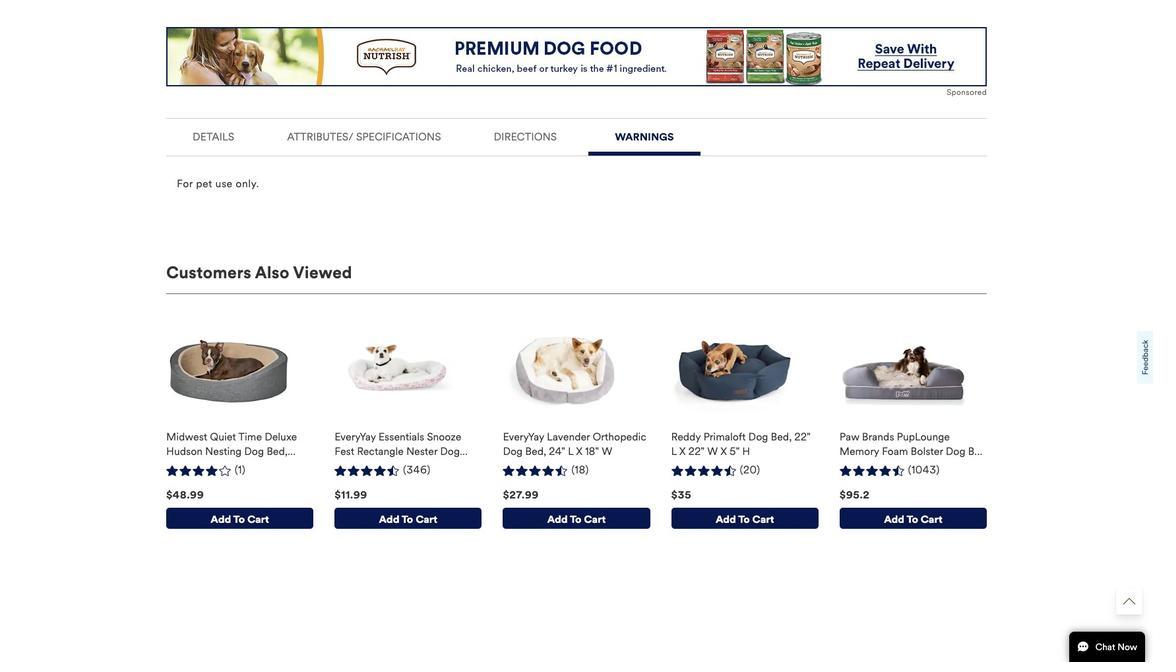 Task type: locate. For each thing, give the bounding box(es) containing it.
3 cart from the left
[[584, 514, 606, 526]]

2 cart from the left
[[416, 514, 438, 526]]

warnings
[[615, 130, 674, 143]]

to
[[233, 514, 245, 526], [402, 514, 413, 526], [570, 514, 582, 526], [738, 514, 750, 526], [907, 514, 918, 526]]

attributes/ specifications
[[287, 130, 441, 143]]

add to cart
[[211, 514, 269, 526], [379, 514, 438, 526], [547, 514, 606, 526], [716, 514, 774, 526], [884, 514, 943, 526]]

5 add to cart button from the left
[[840, 508, 987, 529]]

4 to from the left
[[738, 514, 750, 526]]

add to cart button
[[166, 508, 314, 529], [335, 508, 482, 529], [503, 508, 650, 529], [671, 508, 819, 529], [840, 508, 987, 529]]

styled arrow button link
[[1116, 589, 1143, 615]]

warnings button
[[589, 119, 700, 152]]

product details tab list
[[166, 118, 987, 213]]

add
[[211, 514, 231, 526], [379, 514, 399, 526], [547, 514, 568, 526], [716, 514, 736, 526], [884, 514, 905, 526]]

3 to from the left
[[570, 514, 582, 526]]

1 to from the left
[[233, 514, 245, 526]]

sponsored link
[[166, 27, 987, 98]]

5 to from the left
[[907, 514, 918, 526]]

details button
[[172, 119, 255, 152]]

5 add to cart from the left
[[884, 514, 943, 526]]

1 add from the left
[[211, 514, 231, 526]]

2 add to cart button from the left
[[335, 508, 482, 529]]

2 to from the left
[[402, 514, 413, 526]]

4 add to cart from the left
[[716, 514, 774, 526]]

for pet use only.
[[177, 177, 259, 190]]

to for second the add to cart button from left
[[402, 514, 413, 526]]

specifications
[[356, 130, 441, 143]]

2 add from the left
[[379, 514, 399, 526]]

4 cart from the left
[[753, 514, 774, 526]]

cart
[[247, 514, 269, 526], [416, 514, 438, 526], [584, 514, 606, 526], [753, 514, 774, 526], [921, 514, 943, 526]]

use
[[215, 177, 233, 190]]

pet
[[196, 177, 212, 190]]

1 add to cart from the left
[[211, 514, 269, 526]]

5 cart from the left
[[921, 514, 943, 526]]



Task type: describe. For each thing, give the bounding box(es) containing it.
3 add to cart button from the left
[[503, 508, 650, 529]]

4 add from the left
[[716, 514, 736, 526]]

directions button
[[473, 119, 578, 152]]

to for fourth the add to cart button from left
[[738, 514, 750, 526]]

attributes/ specifications button
[[266, 119, 462, 152]]

sponsored
[[947, 88, 987, 97]]

4 add to cart button from the left
[[671, 508, 819, 529]]

to for 5th the add to cart button
[[907, 514, 918, 526]]

2 add to cart from the left
[[379, 514, 438, 526]]

scroll to top image
[[1124, 596, 1136, 608]]

for
[[177, 177, 193, 190]]

directions
[[494, 130, 557, 143]]

details
[[193, 130, 234, 143]]

only.
[[236, 177, 259, 190]]

1 cart from the left
[[247, 514, 269, 526]]

3 add to cart from the left
[[547, 514, 606, 526]]

customers also viewed
[[166, 262, 352, 283]]

1 add to cart button from the left
[[166, 508, 314, 529]]

also
[[255, 262, 290, 283]]

viewed
[[293, 262, 352, 283]]

5 add from the left
[[884, 514, 905, 526]]

attributes/
[[287, 130, 354, 143]]

customers
[[166, 262, 251, 283]]

to for first the add to cart button
[[233, 514, 245, 526]]

3 add from the left
[[547, 514, 568, 526]]

to for third the add to cart button
[[570, 514, 582, 526]]



Task type: vqa. For each thing, say whether or not it's contained in the screenshot.
Add To Cart
yes



